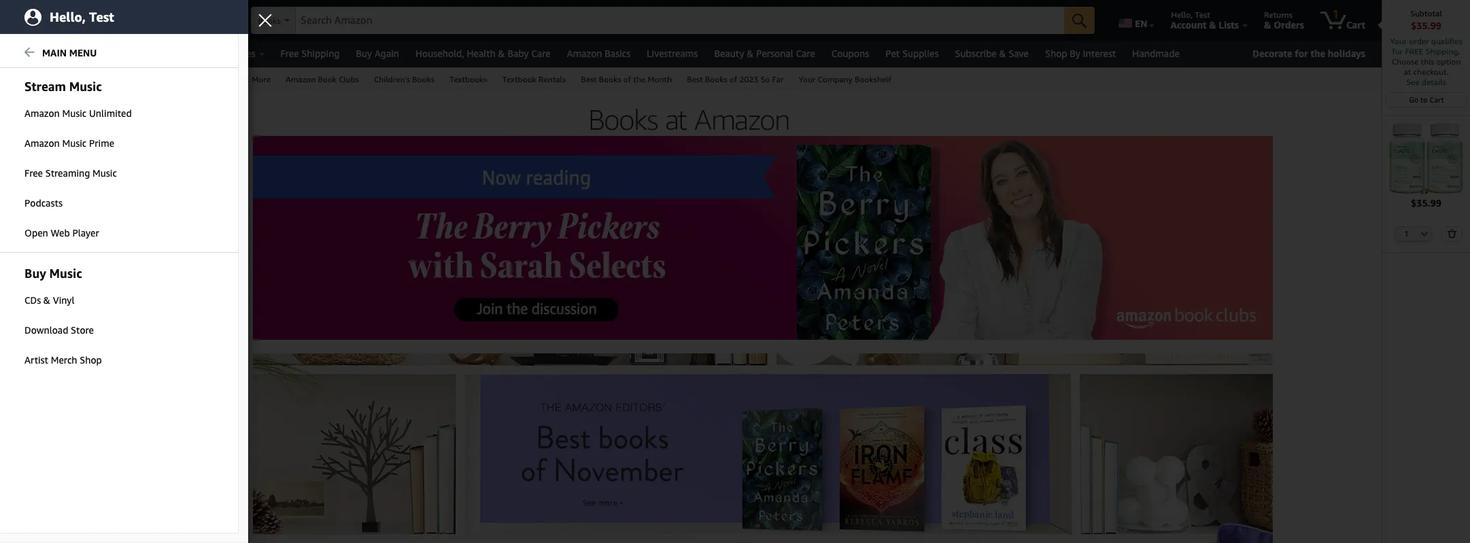 Task type: describe. For each thing, give the bounding box(es) containing it.
books inside 'link'
[[599, 74, 622, 84]]

deals inside best books of the month best books of 2023 so far celebrity picks books by black writers asian pacific american authors read with pride deals in books
[[19, 301, 40, 310]]

save
[[1009, 48, 1029, 59]]

delete image
[[1448, 229, 1458, 238]]

& for returns & orders
[[1265, 19, 1272, 31]]

cds & vinyl link
[[0, 286, 238, 315]]

hello, test link
[[0, 0, 248, 34]]

of for best books of the month best books of 2023 so far celebrity picks books by black writers asian pacific american authors read with pride deals in books
[[63, 227, 69, 237]]

amazon music prime
[[24, 137, 114, 149]]

best for best sellers & more
[[199, 74, 215, 84]]

clubs
[[339, 74, 359, 84]]

advanced search link
[[48, 68, 126, 89]]

go to cart link
[[1387, 93, 1467, 107]]

holiday deals
[[60, 48, 119, 59]]

0 vertical spatial best books of 2023 so far link
[[680, 68, 792, 89]]

pacific
[[42, 276, 66, 286]]

household, health & baby care
[[416, 48, 551, 59]]

search
[[94, 74, 119, 84]]

main
[[42, 47, 67, 59]]

none submit inside books search box
[[1065, 7, 1095, 34]]

player
[[72, 227, 99, 239]]

0 horizontal spatial hello, test
[[50, 9, 114, 24]]

amazon image
[[15, 12, 81, 33]]

best down "open"
[[19, 239, 35, 249]]

cart inside go to cart "link"
[[1430, 95, 1445, 104]]

of down the open web player
[[63, 239, 69, 249]]

amazon basics
[[567, 48, 631, 59]]

shipping
[[302, 48, 340, 59]]

stream
[[24, 79, 66, 94]]

merch
[[51, 354, 77, 366]]

0 horizontal spatial children's books link
[[19, 203, 80, 212]]

advanced search
[[56, 74, 119, 84]]

handmade link
[[1125, 44, 1188, 63]]

book inside more in books 100 books to read in a lifetime amazon book review blog amazon books on facebook
[[51, 348, 70, 358]]

back to school books link
[[19, 190, 98, 200]]

in left a
[[91, 336, 97, 346]]

buy
[[356, 48, 372, 59]]

amazon music unlimited link
[[0, 99, 238, 128]]

download
[[24, 325, 68, 336]]

best books of 2023 so far
[[687, 74, 784, 84]]

web
[[51, 227, 70, 239]]

music for buy music
[[49, 266, 82, 281]]

angeles
[[174, 10, 203, 20]]

celebrity
[[19, 252, 51, 261]]

decorate
[[1253, 48, 1293, 59]]

to inside more in books 100 books to read in a lifetime amazon book review blog amazon books on facebook
[[60, 336, 67, 346]]

hispanic and latino stories link
[[19, 166, 118, 176]]

livestreams
[[647, 48, 698, 59]]

popular in books
[[12, 139, 85, 149]]

artist merch shop link
[[0, 346, 238, 375]]

1 horizontal spatial children's books link
[[367, 68, 442, 89]]

books link
[[10, 68, 48, 89]]

of for best books of 2023 so far
[[730, 74, 738, 84]]

see details link
[[1390, 77, 1464, 87]]

amazon for amazon basics
[[567, 48, 602, 59]]

pride
[[58, 288, 77, 298]]

popular
[[12, 139, 45, 149]]

90005
[[205, 10, 229, 20]]

holidays
[[1329, 48, 1366, 59]]

ebooks
[[44, 529, 71, 539]]

personal
[[757, 48, 794, 59]]

2 vertical spatial music
[[93, 167, 117, 179]]

to inside "link"
[[1421, 95, 1429, 104]]

music for prime
[[62, 137, 87, 149]]

2023 inside navigation navigation
[[740, 74, 759, 84]]

best for best books of the month
[[581, 74, 597, 84]]

baby
[[508, 48, 529, 59]]

0 horizontal spatial cart
[[1347, 19, 1366, 31]]

amazon book clubs
[[286, 74, 359, 84]]

hispanic and latino stories books in spanish back to school books children's books
[[19, 166, 118, 212]]

option
[[1437, 56, 1462, 67]]

children's inside hispanic and latino stories books in spanish back to school books children's books
[[19, 203, 55, 212]]

to inside delivering to los angeles 90005 update location
[[149, 10, 157, 20]]

in inside hispanic and latino stories books in spanish back to school books children's books
[[44, 178, 50, 188]]

amazon for amazon music prime
[[24, 137, 60, 149]]

2 care from the left
[[796, 48, 816, 59]]

kindle ebooks
[[19, 529, 71, 539]]

subscribe & save link
[[947, 44, 1038, 63]]

navigation navigation
[[0, 0, 1471, 544]]

shop by interest link
[[1038, 44, 1125, 63]]

to inside hispanic and latino stories books in spanish back to school books children's books
[[39, 190, 46, 200]]

beauty
[[715, 48, 745, 59]]

podcasts
[[24, 197, 63, 209]]

best books of november image
[[253, 354, 1274, 544]]

month for best books of the month
[[648, 74, 672, 84]]

& for beauty & personal care
[[747, 48, 754, 59]]

unlimited
[[89, 107, 132, 119]]

prime
[[89, 137, 114, 149]]

month for best books of the month best books of 2023 so far celebrity picks books by black writers asian pacific american authors read with pride deals in books
[[85, 227, 108, 237]]

pet
[[886, 48, 900, 59]]

download store link
[[0, 316, 238, 345]]

decorate for the holidays link
[[1248, 45, 1372, 63]]

menu
[[69, 47, 97, 59]]

stream music
[[24, 79, 102, 94]]

hello, test inside navigation navigation
[[1172, 10, 1211, 20]]

coupons
[[832, 48, 870, 59]]

& for subscribe & save
[[1000, 48, 1007, 59]]

coupons link
[[824, 44, 878, 63]]

& for cds & vinyl
[[43, 295, 50, 306]]

subscribe & save
[[956, 48, 1029, 59]]

your company bookshelf link
[[792, 68, 899, 89]]

children's books
[[374, 74, 435, 84]]

company
[[818, 74, 853, 84]]

amazon book review blog link
[[19, 348, 118, 358]]

amazon for amazon book clubs
[[286, 74, 316, 84]]

& inside household, health & baby care link
[[498, 48, 505, 59]]

read with pride link
[[19, 288, 77, 298]]

textbooks
[[450, 74, 487, 84]]

back
[[19, 190, 37, 200]]

in down deals in books link on the bottom left
[[36, 321, 44, 331]]

your for your company bookshelf
[[799, 74, 816, 84]]

handmade
[[1133, 48, 1180, 59]]

basics
[[605, 48, 631, 59]]

100 books to read in a lifetime link
[[19, 336, 135, 346]]

your company bookshelf
[[799, 74, 892, 84]]

delivering to los angeles 90005 update location
[[110, 10, 229, 31]]

details
[[1422, 77, 1447, 87]]

amazon music prime link
[[0, 129, 238, 158]]

celebrity picks link
[[19, 252, 73, 261]]

your for your order qualifies for free shipping. choose this option at checkout. see details
[[1391, 36, 1408, 46]]

blog
[[101, 348, 118, 358]]

more inside more in books 100 books to read in a lifetime amazon book review blog amazon books on facebook
[[12, 321, 33, 331]]

beauty & personal care link
[[706, 44, 824, 63]]

the for best books of the month best books of 2023 so far celebrity picks books by black writers asian pacific american authors read with pride deals in books
[[72, 227, 83, 237]]

order
[[1410, 36, 1430, 46]]

holiday deals link
[[52, 44, 127, 63]]



Task type: vqa. For each thing, say whether or not it's contained in the screenshot.
AMAZON BASICS 1/2-INCH EXTRA THICK EXERCISE YOGA MAT IMAGE
no



Task type: locate. For each thing, give the bounding box(es) containing it.
& left orders
[[1265, 19, 1272, 31]]

to right go
[[1421, 95, 1429, 104]]

0 vertical spatial $35.99
[[1412, 20, 1442, 31]]

shipping.
[[1426, 46, 1461, 56]]

free left shipping
[[281, 48, 299, 59]]

best books of the month link up picks
[[19, 227, 108, 237]]

0 horizontal spatial book
[[51, 348, 70, 358]]

1 horizontal spatial hello, test
[[1172, 10, 1211, 20]]

best for best books of 2023 so far
[[687, 74, 703, 84]]

go to cart
[[1410, 95, 1445, 104]]

0 horizontal spatial so
[[92, 239, 102, 249]]

rentals
[[539, 74, 566, 84]]

subtotal $35.99
[[1411, 8, 1443, 31]]

0 horizontal spatial far
[[104, 239, 117, 249]]

cart up holidays
[[1347, 19, 1366, 31]]

0 vertical spatial deals
[[96, 48, 119, 59]]

1 vertical spatial music
[[49, 266, 82, 281]]

1 horizontal spatial 1
[[1405, 229, 1410, 238]]

month
[[648, 74, 672, 84], [85, 227, 108, 237]]

1 vertical spatial $35.99
[[1412, 197, 1442, 209]]

pet supplies
[[886, 48, 939, 59]]

best books of 2023 so far link down the open web player
[[19, 239, 117, 249]]

books inside search box
[[258, 16, 281, 26]]

go
[[1410, 95, 1419, 104]]

0 vertical spatial so
[[761, 74, 770, 84]]

to up amazon book review blog link
[[60, 336, 67, 346]]

children's down back
[[19, 203, 55, 212]]

1 vertical spatial best books of 2023 so far link
[[19, 239, 117, 249]]

care right personal on the right of page
[[796, 48, 816, 59]]

&
[[1210, 19, 1217, 31], [1265, 19, 1272, 31], [498, 48, 505, 59], [747, 48, 754, 59], [1000, 48, 1007, 59], [244, 74, 250, 84], [43, 295, 50, 306]]

music for unlimited
[[62, 107, 87, 119]]

0 vertical spatial far
[[773, 74, 784, 84]]

children's books link down again
[[367, 68, 442, 89]]

hello,
[[50, 9, 86, 24], [1172, 10, 1193, 20]]

far up authors
[[104, 239, 117, 249]]

for right decorate
[[1296, 48, 1309, 59]]

0 horizontal spatial free
[[24, 167, 43, 179]]

picks
[[54, 252, 73, 261]]

streaming
[[45, 167, 90, 179]]

1 vertical spatial book
[[51, 348, 70, 358]]

0 vertical spatial children's books link
[[367, 68, 442, 89]]

livestreams link
[[639, 44, 706, 63]]

for inside decorate for the holidays link
[[1296, 48, 1309, 59]]

1 left the dropdown image
[[1405, 229, 1410, 238]]

account
[[1171, 19, 1207, 31]]

far
[[773, 74, 784, 84], [104, 239, 117, 249]]

1 horizontal spatial for
[[1393, 46, 1404, 56]]

en link
[[1111, 3, 1161, 37]]

music down stream music
[[62, 107, 87, 119]]

0 horizontal spatial read
[[19, 288, 39, 298]]

& for account & lists
[[1210, 19, 1217, 31]]

0 horizontal spatial for
[[1296, 48, 1309, 59]]

coq10 600mg softgels | high absorption coq10 ubiquinol supplement | reduced form enhanced with vitamin e &amp; omega 3 6 9 | antioxidant powerhouse good for health | 120 softgels image
[[1390, 122, 1464, 196]]

0 vertical spatial children's
[[374, 74, 410, 84]]

hispanic
[[19, 166, 50, 176]]

choose
[[1392, 56, 1419, 67]]

writers
[[77, 264, 103, 273]]

0 horizontal spatial test
[[89, 9, 114, 24]]

main menu
[[42, 47, 97, 59]]

2 vertical spatial the
[[72, 227, 83, 237]]

more in books 100 books to read in a lifetime amazon book review blog amazon books on facebook
[[12, 321, 135, 370]]

in right popular
[[48, 139, 55, 149]]

1 vertical spatial 1
[[1405, 229, 1410, 238]]

1 horizontal spatial free
[[281, 48, 299, 59]]

1 care from the left
[[532, 48, 551, 59]]

0 vertical spatial the
[[1311, 48, 1326, 59]]

test inside navigation navigation
[[1196, 10, 1211, 20]]

1 vertical spatial free
[[24, 167, 43, 179]]

stories
[[93, 166, 118, 176]]

of inside 'link'
[[624, 74, 632, 84]]

best up celebrity on the left top
[[19, 227, 35, 237]]

care right the baby
[[532, 48, 551, 59]]

shop inside navigation navigation
[[1046, 48, 1068, 59]]

in down the read with pride "link"
[[42, 301, 49, 310]]

read down asian
[[19, 288, 39, 298]]

1 vertical spatial read
[[69, 336, 88, 346]]

to down books in spanish link
[[39, 190, 46, 200]]

book up amazon books on facebook link
[[51, 348, 70, 358]]

1 horizontal spatial cart
[[1430, 95, 1445, 104]]

Search Amazon text field
[[296, 7, 1065, 33]]

book left clubs
[[318, 74, 337, 84]]

hello, right en
[[1172, 10, 1193, 20]]

so
[[761, 74, 770, 84], [92, 239, 102, 249]]

interest
[[1083, 48, 1117, 59]]

in inside best books of the month best books of 2023 so far celebrity picks books by black writers asian pacific american authors read with pride deals in books
[[42, 301, 49, 310]]

1 vertical spatial the
[[634, 74, 646, 84]]

0 vertical spatial your
[[1391, 36, 1408, 46]]

review
[[72, 348, 99, 358]]

2023 inside best books of the month best books of 2023 so far celebrity picks books by black writers asian pacific american authors read with pride deals in books
[[72, 239, 90, 249]]

1 horizontal spatial so
[[761, 74, 770, 84]]

lists
[[1219, 19, 1240, 31]]

supplies
[[903, 48, 939, 59]]

& left save
[[1000, 48, 1007, 59]]

test
[[89, 9, 114, 24], [1196, 10, 1211, 20]]

$35.99 up the dropdown image
[[1412, 197, 1442, 209]]

1 horizontal spatial care
[[796, 48, 816, 59]]

None submit
[[1065, 7, 1095, 34]]

read
[[19, 288, 39, 298], [69, 336, 88, 346]]

children's down again
[[374, 74, 410, 84]]

amazon basics link
[[559, 44, 639, 63]]

books by black writers link
[[19, 264, 103, 273]]

best left sellers
[[199, 74, 215, 84]]

1 vertical spatial children's
[[19, 203, 55, 212]]

Books search field
[[251, 7, 1095, 35]]

month down podcasts link
[[85, 227, 108, 237]]

beauty & personal care
[[715, 48, 816, 59]]

& inside returns & orders
[[1265, 19, 1272, 31]]

0 horizontal spatial the
[[72, 227, 83, 237]]

1 vertical spatial more
[[12, 321, 33, 331]]

0 horizontal spatial hello,
[[50, 9, 86, 24]]

subtotal
[[1411, 8, 1443, 18]]

best
[[199, 74, 215, 84], [581, 74, 597, 84], [687, 74, 703, 84], [19, 227, 35, 237], [19, 239, 35, 249]]

delivering
[[110, 10, 147, 20]]

1 horizontal spatial test
[[1196, 10, 1211, 20]]

with
[[41, 288, 55, 298]]

in up back to school books link
[[44, 178, 50, 188]]

latino
[[69, 166, 91, 176]]

1 vertical spatial cart
[[1430, 95, 1445, 104]]

1 horizontal spatial read
[[69, 336, 88, 346]]

1 vertical spatial deals
[[19, 301, 40, 310]]

test left the 'lists'
[[1196, 10, 1211, 20]]

0 vertical spatial read
[[19, 288, 39, 298]]

to
[[149, 10, 157, 20], [1421, 95, 1429, 104], [39, 190, 46, 200], [60, 336, 67, 346]]

0 horizontal spatial more
[[12, 321, 33, 331]]

the down "livestreams" link
[[634, 74, 646, 84]]

advanced
[[56, 74, 92, 84]]

1 up holidays
[[1333, 7, 1340, 21]]

deals in books link
[[19, 301, 74, 310]]

so inside best books of the month best books of 2023 so far celebrity picks books by black writers asian pacific american authors read with pride deals in books
[[92, 239, 102, 249]]

& left the 'lists'
[[1210, 19, 1217, 31]]

best books of the month best books of 2023 so far celebrity picks books by black writers asian pacific american authors read with pride deals in books
[[19, 227, 132, 310]]

the for best books of the month
[[634, 74, 646, 84]]

of for best books of the month
[[624, 74, 632, 84]]

children's inside navigation navigation
[[374, 74, 410, 84]]

more inside navigation navigation
[[252, 74, 271, 84]]

more right sellers
[[252, 74, 271, 84]]

1 vertical spatial best books of the month link
[[19, 227, 108, 237]]

0 vertical spatial more
[[252, 74, 271, 84]]

& inside cds & vinyl link
[[43, 295, 50, 306]]

see
[[1407, 77, 1420, 87]]

book
[[318, 74, 337, 84], [51, 348, 70, 358]]

music for stream music
[[69, 79, 102, 94]]

& right the beauty
[[747, 48, 754, 59]]

read up review
[[69, 336, 88, 346]]

amazon for amazon music unlimited
[[24, 107, 60, 119]]

in
[[48, 139, 55, 149], [44, 178, 50, 188], [42, 301, 49, 310], [36, 321, 44, 331], [91, 336, 97, 346]]

0 vertical spatial shop
[[1046, 48, 1068, 59]]

0 vertical spatial free
[[281, 48, 299, 59]]

music right latino
[[93, 167, 117, 179]]

0 horizontal spatial deals
[[19, 301, 40, 310]]

podcasts link
[[0, 189, 238, 218]]

1 vertical spatial month
[[85, 227, 108, 237]]

0 vertical spatial best books of the month link
[[574, 68, 680, 89]]

1 horizontal spatial deals
[[96, 48, 119, 59]]

1 horizontal spatial shop
[[1046, 48, 1068, 59]]

household,
[[416, 48, 465, 59]]

2 horizontal spatial the
[[1311, 48, 1326, 59]]

best books of the month link inside navigation navigation
[[574, 68, 680, 89]]

free
[[1406, 46, 1424, 56]]

1 horizontal spatial the
[[634, 74, 646, 84]]

test up holiday deals
[[89, 9, 114, 24]]

0 horizontal spatial children's
[[19, 203, 55, 212]]

of down the beauty
[[730, 74, 738, 84]]

far inside best books of the month best books of 2023 so far celebrity picks books by black writers asian pacific american authors read with pride deals in books
[[104, 239, 117, 249]]

children's books link down back to school books link
[[19, 203, 80, 212]]

shop
[[1046, 48, 1068, 59], [80, 354, 102, 366]]

1 horizontal spatial hello,
[[1172, 10, 1193, 20]]

best books of the month link down basics
[[574, 68, 680, 89]]

your left company
[[799, 74, 816, 84]]

0 horizontal spatial care
[[532, 48, 551, 59]]

artist
[[24, 354, 48, 366]]

black
[[55, 264, 75, 273]]

1 horizontal spatial 2023
[[740, 74, 759, 84]]

1 horizontal spatial best books of 2023 so far link
[[680, 68, 792, 89]]

1 horizontal spatial children's
[[374, 74, 410, 84]]

of down basics
[[624, 74, 632, 84]]

your inside your order qualifies for free shipping. choose this option at checkout. see details
[[1391, 36, 1408, 46]]

0 vertical spatial cart
[[1347, 19, 1366, 31]]

deals down the read with pride "link"
[[19, 301, 40, 310]]

1 vertical spatial far
[[104, 239, 117, 249]]

0 vertical spatial music
[[62, 107, 87, 119]]

0 vertical spatial music
[[69, 79, 102, 94]]

cds & vinyl
[[24, 295, 74, 306]]

1 horizontal spatial far
[[773, 74, 784, 84]]

dropdown image
[[1422, 231, 1429, 237]]

1 vertical spatial children's books link
[[19, 203, 80, 212]]

read inside more in books 100 books to read in a lifetime amazon book review blog amazon books on facebook
[[69, 336, 88, 346]]

far down personal on the right of page
[[773, 74, 784, 84]]

best books of 2023 so far link down the beauty
[[680, 68, 792, 89]]

month down "livestreams" link
[[648, 74, 672, 84]]

cart
[[1347, 19, 1366, 31], [1430, 95, 1445, 104]]

1 horizontal spatial month
[[648, 74, 672, 84]]

again
[[375, 48, 399, 59]]

so down beauty & personal care link
[[761, 74, 770, 84]]

$35.99 down subtotal
[[1412, 20, 1442, 31]]

textbooks link
[[442, 68, 495, 89]]

1 horizontal spatial more
[[252, 74, 271, 84]]

deals
[[96, 48, 119, 59], [19, 301, 40, 310]]

of
[[624, 74, 632, 84], [730, 74, 738, 84], [63, 227, 69, 237], [63, 239, 69, 249]]

2023 down beauty & personal care link
[[740, 74, 759, 84]]

free inside navigation navigation
[[281, 48, 299, 59]]

deals up search
[[96, 48, 119, 59]]

so inside navigation navigation
[[761, 74, 770, 84]]

a
[[99, 336, 104, 346]]

music left prime in the top of the page
[[62, 137, 87, 149]]

hello, test left the 'lists'
[[1172, 10, 1211, 20]]

month inside best books of the month best books of 2023 so far celebrity picks books by black writers asian pacific american authors read with pride deals in books
[[85, 227, 108, 237]]

main menu link
[[0, 39, 238, 68]]

holiday
[[60, 48, 93, 59]]

school
[[49, 190, 74, 200]]

on
[[76, 361, 85, 370]]

& inside beauty & personal care link
[[747, 48, 754, 59]]

& inside 'subscribe & save' link
[[1000, 48, 1007, 59]]

far inside navigation navigation
[[773, 74, 784, 84]]

your left order
[[1391, 36, 1408, 46]]

0 horizontal spatial month
[[85, 227, 108, 237]]

for left free
[[1393, 46, 1404, 56]]

of left player
[[63, 227, 69, 237]]

so down player
[[92, 239, 102, 249]]

returns
[[1265, 10, 1293, 20]]

2023 down player
[[72, 239, 90, 249]]

best inside 'link'
[[581, 74, 597, 84]]

textbook rentals link
[[495, 68, 574, 89]]

best sellers & more
[[199, 74, 271, 84]]

& right sellers
[[244, 74, 250, 84]]

0 horizontal spatial best books of the month link
[[19, 227, 108, 237]]

0 vertical spatial month
[[648, 74, 672, 84]]

month inside 'link'
[[648, 74, 672, 84]]

1 horizontal spatial book
[[318, 74, 337, 84]]

buy
[[24, 266, 46, 281]]

read inside best books of the month best books of 2023 so far celebrity picks books by black writers asian pacific american authors read with pride deals in books
[[19, 288, 39, 298]]

hello, inside navigation navigation
[[1172, 10, 1193, 20]]

the left holidays
[[1311, 48, 1326, 59]]

0 vertical spatial 1
[[1333, 7, 1340, 21]]

open
[[24, 227, 48, 239]]

pet supplies link
[[878, 44, 947, 63]]

0 horizontal spatial 1
[[1333, 7, 1340, 21]]

the inside best books of the month best books of 2023 so far celebrity picks books by black writers asian pacific american authors read with pride deals in books
[[72, 227, 83, 237]]

0 horizontal spatial shop
[[80, 354, 102, 366]]

1 horizontal spatial your
[[1391, 36, 1408, 46]]

cart down details
[[1430, 95, 1445, 104]]

hello, test up the menu
[[50, 9, 114, 24]]

1 vertical spatial shop
[[80, 354, 102, 366]]

$35.99
[[1412, 20, 1442, 31], [1412, 197, 1442, 209]]

1
[[1333, 7, 1340, 21], [1405, 229, 1410, 238]]

hello, up 'main menu'
[[50, 9, 86, 24]]

more up 100
[[12, 321, 33, 331]]

free up back
[[24, 167, 43, 179]]

best down amazon basics link
[[581, 74, 597, 84]]

$35.99 inside the subtotal $35.99
[[1412, 20, 1442, 31]]

1 vertical spatial so
[[92, 239, 102, 249]]

1 horizontal spatial best books of the month link
[[574, 68, 680, 89]]

to left los
[[149, 10, 157, 20]]

your inside your company bookshelf link
[[799, 74, 816, 84]]

& left the baby
[[498, 48, 505, 59]]

for inside your order qualifies for free shipping. choose this option at checkout. see details
[[1393, 46, 1404, 56]]

0 vertical spatial 2023
[[740, 74, 759, 84]]

1 vertical spatial 2023
[[72, 239, 90, 249]]

deals inside the holiday deals link
[[96, 48, 119, 59]]

0 horizontal spatial your
[[799, 74, 816, 84]]

free for free shipping
[[281, 48, 299, 59]]

1 vertical spatial your
[[799, 74, 816, 84]]

american
[[68, 276, 102, 286]]

0 horizontal spatial 2023
[[72, 239, 90, 249]]

your
[[1391, 36, 1408, 46], [799, 74, 816, 84]]

free shipping link
[[272, 44, 348, 63]]

books%20at%20amazon image
[[405, 99, 977, 136]]

checkout.
[[1414, 67, 1449, 77]]

& right cds
[[43, 295, 50, 306]]

buy again link
[[348, 44, 408, 63]]

open web player link
[[0, 219, 238, 248]]

authors
[[104, 276, 132, 286]]

book inside navigation navigation
[[318, 74, 337, 84]]

qualifies
[[1432, 36, 1463, 46]]

free for free streaming music
[[24, 167, 43, 179]]

free shipping
[[281, 48, 340, 59]]

& inside best sellers & more link
[[244, 74, 250, 84]]

best down "livestreams" link
[[687, 74, 703, 84]]

1 vertical spatial music
[[62, 137, 87, 149]]

0 vertical spatial book
[[318, 74, 337, 84]]

textbook rentals
[[502, 74, 566, 84]]

0 horizontal spatial best books of 2023 so far link
[[19, 239, 117, 249]]

now reading. bright young women with sarah selects. join the discussion. image
[[253, 136, 1274, 340]]

the right web
[[72, 227, 83, 237]]

children's books link
[[367, 68, 442, 89], [19, 203, 80, 212]]



